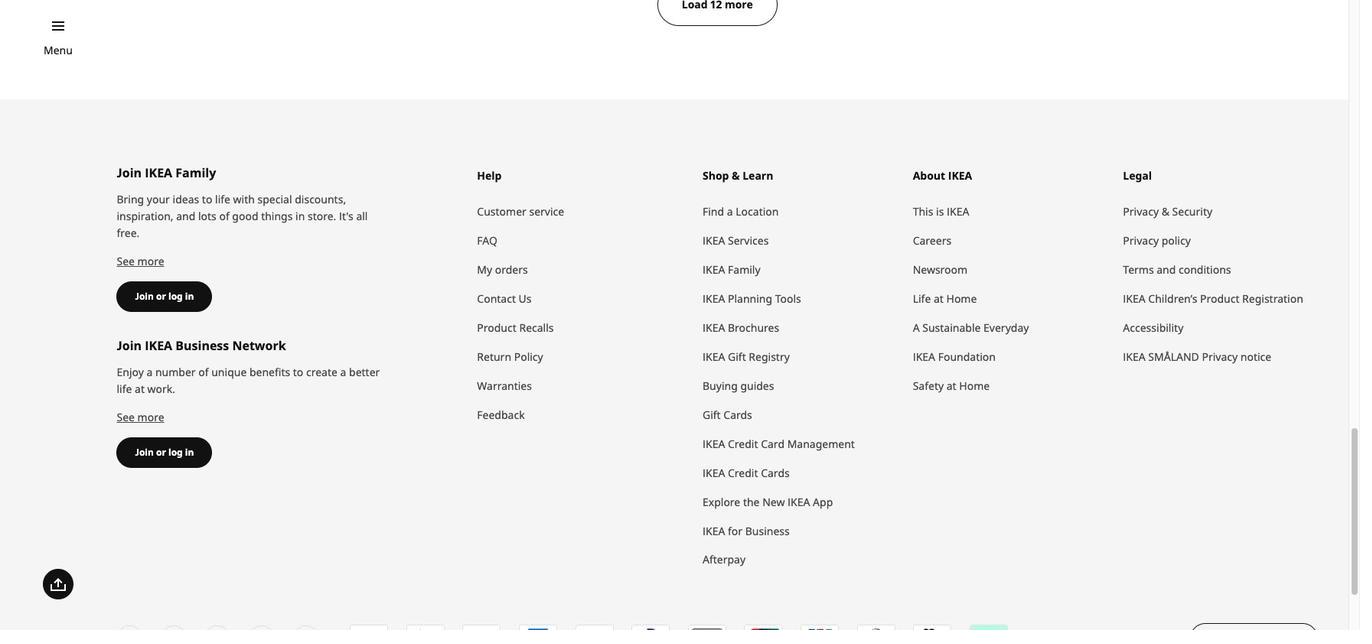 Task type: describe. For each thing, give the bounding box(es) containing it.
customer service
[[477, 204, 564, 219]]

work.
[[147, 382, 175, 396]]

business for ikea
[[176, 337, 229, 354]]

notice
[[1241, 350, 1272, 364]]

safety at home link
[[913, 372, 1108, 401]]

privacy inside ikea småland privacy notice link
[[1203, 350, 1238, 364]]

see more link for join ikea family
[[117, 254, 164, 268]]

ikea up your
[[145, 164, 172, 181]]

more for business
[[137, 410, 164, 425]]

your
[[147, 192, 170, 206]]

ikea children's product registration link
[[1124, 285, 1319, 314]]

return
[[477, 350, 512, 364]]

1 horizontal spatial and
[[1157, 262, 1176, 277]]

free.
[[117, 226, 140, 240]]

join up enjoy
[[117, 337, 142, 354]]

enjoy
[[117, 365, 144, 379]]

in for business
[[185, 446, 194, 459]]

join down work.
[[135, 446, 154, 459]]

unique
[[211, 365, 247, 379]]

customer
[[477, 204, 527, 219]]

ikea for ikea foundation
[[913, 350, 936, 364]]

ikea credit card management
[[703, 437, 855, 451]]

things
[[261, 209, 293, 223]]

afterpay link
[[703, 546, 898, 575]]

new
[[763, 495, 785, 510]]

and inside bring your ideas to life with special discounts, inspiration, and lots of good things in store. it's all free.
[[176, 209, 195, 223]]

ikea gift card image
[[915, 627, 951, 631]]

jcb image
[[802, 627, 839, 631]]

return policy
[[477, 350, 543, 364]]

buying
[[703, 379, 738, 393]]

my orders
[[477, 262, 528, 277]]

for
[[728, 524, 743, 539]]

to inside bring your ideas to life with special discounts, inspiration, and lots of good things in store. it's all free.
[[202, 192, 212, 206]]

afterpay
[[703, 553, 746, 568]]

buy now pay later with afterpay image
[[971, 627, 1008, 631]]

paypal image
[[633, 627, 669, 631]]

ikea credit cards link
[[703, 459, 898, 488]]

gift cards
[[703, 408, 753, 422]]

sustainable
[[923, 321, 981, 335]]

services
[[728, 233, 769, 248]]

us
[[519, 291, 532, 306]]

1 vertical spatial product
[[477, 321, 517, 335]]

more for family
[[137, 254, 164, 268]]

see for join ikea business network
[[117, 410, 135, 425]]

privacy policy link
[[1124, 226, 1319, 255]]

ikea up number
[[145, 337, 172, 354]]

ikea for ikea credit cards
[[703, 466, 725, 481]]

ikea credit cards
[[703, 466, 790, 481]]

privacy policy
[[1124, 233, 1191, 248]]

ikea planning tools link
[[703, 285, 898, 314]]

network
[[232, 337, 286, 354]]

cards inside ikea credit cards link
[[761, 466, 790, 481]]

gift inside "link"
[[728, 350, 746, 364]]

store.
[[308, 209, 336, 223]]

lots
[[198, 209, 217, 223]]

the
[[743, 495, 760, 510]]

accessibility link
[[1124, 314, 1319, 343]]

life
[[913, 291, 931, 306]]

everyday
[[984, 321, 1029, 335]]

this is ikea
[[913, 204, 970, 219]]

ikea småland privacy notice link
[[1124, 343, 1319, 372]]

see more for join ikea family
[[117, 254, 164, 268]]

my
[[477, 262, 492, 277]]

number
[[155, 365, 196, 379]]

to inside enjoy a number of unique benefits to create a better life at work.
[[293, 365, 303, 379]]

ikea for ikea credit card management
[[703, 437, 725, 451]]

policy
[[514, 350, 543, 364]]

privacy & security
[[1124, 204, 1213, 219]]

contact us link
[[477, 285, 688, 314]]

1 horizontal spatial list
[[350, 626, 1024, 631]]

in for family
[[185, 290, 194, 303]]

a sustainable everyday link
[[913, 314, 1108, 343]]

ikea for ikea for business
[[703, 524, 725, 539]]

ikea gift registry link
[[703, 343, 898, 372]]

ikea for ikea brochures
[[703, 321, 725, 335]]

conditions
[[1179, 262, 1232, 277]]

home for life at home
[[947, 291, 977, 306]]

terms
[[1124, 262, 1154, 277]]

policy
[[1162, 233, 1191, 248]]

home for safety at home
[[960, 379, 990, 393]]

privacy for privacy policy
[[1124, 233, 1159, 248]]

ikea planning tools
[[703, 291, 802, 306]]

join or log in for business
[[135, 446, 194, 459]]

safety
[[913, 379, 944, 393]]

ikea brochures
[[703, 321, 780, 335]]

terms and conditions link
[[1124, 255, 1319, 285]]

discover image
[[463, 627, 500, 631]]

of inside enjoy a number of unique benefits to create a better life at work.
[[199, 365, 209, 379]]

amex image
[[520, 627, 557, 631]]

family inside ikea family link
[[728, 262, 761, 277]]

feedback
[[477, 408, 525, 422]]

cards inside gift cards link
[[724, 408, 753, 422]]

explore the new ikea app link
[[703, 488, 898, 517]]

warranties
[[477, 379, 532, 393]]

better
[[349, 365, 380, 379]]

ikea gift registry
[[703, 350, 790, 364]]

warranties link
[[477, 372, 688, 401]]

ikea credit card management link
[[703, 430, 898, 459]]

foundation
[[939, 350, 996, 364]]

service
[[529, 204, 564, 219]]

ikea foundation
[[913, 350, 996, 364]]

join ikea family
[[117, 164, 216, 181]]

0 horizontal spatial list
[[117, 627, 335, 631]]

join ikea business network
[[117, 337, 286, 354]]

feedback link
[[477, 401, 688, 430]]

1 vertical spatial gift
[[703, 408, 721, 422]]

faq
[[477, 233, 498, 248]]

my orders link
[[477, 255, 688, 285]]

apple pay image
[[689, 627, 726, 631]]

orders
[[495, 262, 528, 277]]

newsroom link
[[913, 255, 1108, 285]]

a for enjoy
[[147, 365, 153, 379]]

ikea services
[[703, 233, 769, 248]]

log for family
[[168, 290, 183, 303]]



Task type: locate. For each thing, give the bounding box(es) containing it.
2 see from the top
[[117, 410, 135, 425]]

1 horizontal spatial to
[[293, 365, 303, 379]]

contact us
[[477, 291, 532, 306]]

product
[[1201, 291, 1240, 306], [477, 321, 517, 335]]

gift up buying guides
[[728, 350, 746, 364]]

join or log in
[[135, 290, 194, 303], [135, 446, 194, 459]]

privacy inside privacy & security "link"
[[1124, 204, 1159, 219]]

credit up ikea credit cards
[[728, 437, 758, 451]]

0 vertical spatial life
[[215, 192, 230, 206]]

ikea family link
[[703, 255, 898, 285]]

0 vertical spatial privacy
[[1124, 204, 1159, 219]]

join or log in button down work.
[[117, 438, 212, 468]]

ikea inside 'link'
[[703, 321, 725, 335]]

product recalls link
[[477, 314, 688, 343]]

0 vertical spatial cards
[[724, 408, 753, 422]]

credit up the
[[728, 466, 758, 481]]

bring
[[117, 192, 144, 206]]

2 join or log in from the top
[[135, 446, 194, 459]]

1 vertical spatial credit
[[728, 466, 758, 481]]

ikea services link
[[703, 226, 898, 255]]

careers link
[[913, 226, 1108, 255]]

return policy link
[[477, 343, 688, 372]]

special
[[258, 192, 292, 206]]

log down work.
[[168, 446, 183, 459]]

menu
[[44, 43, 73, 57]]

cards up new
[[761, 466, 790, 481]]

ikea up explore
[[703, 466, 725, 481]]

ikea
[[145, 164, 172, 181], [947, 204, 970, 219], [703, 233, 725, 248], [703, 262, 725, 277], [703, 291, 725, 306], [1124, 291, 1146, 306], [703, 321, 725, 335], [145, 337, 172, 354], [703, 350, 725, 364], [913, 350, 936, 364], [1124, 350, 1146, 364], [703, 437, 725, 451], [703, 466, 725, 481], [788, 495, 810, 510], [703, 524, 725, 539]]

1 more from the top
[[137, 254, 164, 268]]

to left create
[[293, 365, 303, 379]]

2 or from the top
[[156, 446, 166, 459]]

ideas
[[173, 192, 199, 206]]

0 horizontal spatial to
[[202, 192, 212, 206]]

ikea for ikea planning tools
[[703, 291, 725, 306]]

cards down buying guides
[[724, 408, 753, 422]]

card
[[761, 437, 785, 451]]

0 vertical spatial business
[[176, 337, 229, 354]]

2 see more link from the top
[[117, 410, 164, 425]]

ikea children's product registration
[[1124, 291, 1304, 306]]

1 vertical spatial home
[[960, 379, 990, 393]]

security
[[1173, 204, 1213, 219]]

1 vertical spatial join or log in
[[135, 446, 194, 459]]

0 horizontal spatial and
[[176, 209, 195, 223]]

ikea foundation link
[[913, 343, 1108, 372]]

ikea for ikea services
[[703, 233, 725, 248]]

0 horizontal spatial gift
[[703, 408, 721, 422]]

to
[[202, 192, 212, 206], [293, 365, 303, 379]]

0 horizontal spatial a
[[147, 365, 153, 379]]

careers
[[913, 233, 952, 248]]

2 vertical spatial in
[[185, 446, 194, 459]]

ikea for business link
[[703, 517, 898, 546]]

0 vertical spatial see more link
[[117, 254, 164, 268]]

1 vertical spatial join or log in button
[[117, 438, 212, 468]]

join up bring
[[117, 164, 142, 181]]

ikea family
[[703, 262, 761, 277]]

at inside safety at home link
[[947, 379, 957, 393]]

privacy up terms
[[1124, 233, 1159, 248]]

1 horizontal spatial a
[[340, 365, 346, 379]]

log
[[168, 290, 183, 303], [168, 446, 183, 459]]

of
[[219, 209, 229, 223], [199, 365, 209, 379]]

see more link down free.
[[117, 254, 164, 268]]

find a location
[[703, 204, 779, 219]]

buying guides link
[[703, 372, 898, 401]]

&
[[1162, 204, 1170, 219]]

product recalls
[[477, 321, 554, 335]]

0 vertical spatial log
[[168, 290, 183, 303]]

see more down free.
[[117, 254, 164, 268]]

ikea up buying
[[703, 350, 725, 364]]

ikea down ikea family
[[703, 291, 725, 306]]

1 horizontal spatial family
[[728, 262, 761, 277]]

ikea for ikea småland privacy notice
[[1124, 350, 1146, 364]]

see more
[[117, 254, 164, 268], [117, 410, 164, 425]]

join or log in button for family
[[117, 281, 212, 312]]

ikea småland privacy notice
[[1124, 350, 1272, 364]]

1 log from the top
[[168, 290, 183, 303]]

this is ikea link
[[913, 197, 1108, 226]]

more down free.
[[137, 254, 164, 268]]

0 vertical spatial or
[[156, 290, 166, 303]]

ikea left brochures
[[703, 321, 725, 335]]

a left better
[[340, 365, 346, 379]]

ikea down terms
[[1124, 291, 1146, 306]]

product down terms and conditions link
[[1201, 291, 1240, 306]]

at right life
[[934, 291, 944, 306]]

find
[[703, 204, 724, 219]]

faq link
[[477, 226, 688, 255]]

ikea up safety
[[913, 350, 936, 364]]

ikea down ikea services
[[703, 262, 725, 277]]

at for safety
[[947, 379, 957, 393]]

1 see more from the top
[[117, 254, 164, 268]]

1 vertical spatial life
[[117, 382, 132, 396]]

1 see more link from the top
[[117, 254, 164, 268]]

see more link down work.
[[117, 410, 164, 425]]

life down enjoy
[[117, 382, 132, 396]]

0 vertical spatial credit
[[728, 437, 758, 451]]

and
[[176, 209, 195, 223], [1157, 262, 1176, 277]]

see
[[117, 254, 135, 268], [117, 410, 135, 425]]

see more link
[[117, 254, 164, 268], [117, 410, 164, 425]]

customer service link
[[477, 197, 688, 226]]

privacy left &
[[1124, 204, 1159, 219]]

2 horizontal spatial a
[[727, 204, 733, 219]]

0 vertical spatial and
[[176, 209, 195, 223]]

join or log in up "join ikea business network"
[[135, 290, 194, 303]]

life inside bring your ideas to life with special discounts, inspiration, and lots of good things in store. it's all free.
[[215, 192, 230, 206]]

gift down buying
[[703, 408, 721, 422]]

log up "join ikea business network"
[[168, 290, 183, 303]]

0 vertical spatial product
[[1201, 291, 1240, 306]]

and down 'ideas'
[[176, 209, 195, 223]]

2 see more from the top
[[117, 410, 164, 425]]

0 horizontal spatial of
[[199, 365, 209, 379]]

explore
[[703, 495, 741, 510]]

1 horizontal spatial product
[[1201, 291, 1240, 306]]

is
[[936, 204, 944, 219]]

2 more from the top
[[137, 410, 164, 425]]

0 vertical spatial join or log in button
[[117, 281, 212, 312]]

more down work.
[[137, 410, 164, 425]]

it's
[[339, 209, 354, 223]]

or for family
[[156, 290, 166, 303]]

1 vertical spatial see
[[117, 410, 135, 425]]

more
[[137, 254, 164, 268], [137, 410, 164, 425]]

ikea left for
[[703, 524, 725, 539]]

business up number
[[176, 337, 229, 354]]

credit for cards
[[728, 466, 758, 481]]

list
[[350, 626, 1024, 631], [117, 627, 335, 631]]

join down free.
[[135, 290, 154, 303]]

diners image
[[858, 627, 895, 631]]

create
[[306, 365, 338, 379]]

credit for card
[[728, 437, 758, 451]]

0 vertical spatial see more
[[117, 254, 164, 268]]

see more for join ikea business network
[[117, 410, 164, 425]]

product down contact
[[477, 321, 517, 335]]

privacy inside privacy policy link
[[1124, 233, 1159, 248]]

see down enjoy
[[117, 410, 135, 425]]

1 vertical spatial of
[[199, 365, 209, 379]]

1 vertical spatial privacy
[[1124, 233, 1159, 248]]

see more link for join ikea business network
[[117, 410, 164, 425]]

discounts,
[[295, 192, 346, 206]]

management
[[788, 437, 855, 451]]

0 horizontal spatial life
[[117, 382, 132, 396]]

0 vertical spatial of
[[219, 209, 229, 223]]

union pay image
[[745, 627, 782, 631]]

privacy down accessibility link
[[1203, 350, 1238, 364]]

mastercard image
[[407, 627, 444, 631]]

location
[[736, 204, 779, 219]]

visa image
[[351, 627, 387, 631]]

at for life
[[934, 291, 944, 306]]

at down enjoy
[[135, 382, 145, 396]]

business down explore the new ikea app
[[746, 524, 790, 539]]

ikea for business
[[703, 524, 790, 539]]

in inside bring your ideas to life with special discounts, inspiration, and lots of good things in store. it's all free.
[[296, 209, 305, 223]]

1 horizontal spatial life
[[215, 192, 230, 206]]

1 vertical spatial see more
[[117, 410, 164, 425]]

1 vertical spatial cards
[[761, 466, 790, 481]]

0 horizontal spatial cards
[[724, 408, 753, 422]]

find a location link
[[703, 197, 898, 226]]

bring your ideas to life with special discounts, inspiration, and lots of good things in store. it's all free.
[[117, 192, 368, 240]]

0 vertical spatial see
[[117, 254, 135, 268]]

2 log from the top
[[168, 446, 183, 459]]

life left with
[[215, 192, 230, 206]]

gift
[[728, 350, 746, 364], [703, 408, 721, 422]]

credit
[[728, 437, 758, 451], [728, 466, 758, 481]]

0 vertical spatial in
[[296, 209, 305, 223]]

1 vertical spatial more
[[137, 410, 164, 425]]

and right terms
[[1157, 262, 1176, 277]]

life
[[215, 192, 230, 206], [117, 382, 132, 396]]

0 horizontal spatial product
[[477, 321, 517, 335]]

gift cards link
[[703, 401, 898, 430]]

ikea down accessibility
[[1124, 350, 1146, 364]]

0 horizontal spatial at
[[135, 382, 145, 396]]

of right lots
[[219, 209, 229, 223]]

1 credit from the top
[[728, 437, 758, 451]]

1 vertical spatial business
[[746, 524, 790, 539]]

ikea left app
[[788, 495, 810, 510]]

of inside bring your ideas to life with special discounts, inspiration, and lots of good things in store. it's all free.
[[219, 209, 229, 223]]

0 vertical spatial family
[[176, 164, 216, 181]]

see for join ikea family
[[117, 254, 135, 268]]

ikea credit card image
[[576, 627, 613, 631]]

life at home
[[913, 291, 977, 306]]

ikea down gift cards
[[703, 437, 725, 451]]

or up "join ikea business network"
[[156, 290, 166, 303]]

ikea for ikea gift registry
[[703, 350, 725, 364]]

ikea for ikea family
[[703, 262, 725, 277]]

business
[[176, 337, 229, 354], [746, 524, 790, 539]]

1 horizontal spatial business
[[746, 524, 790, 539]]

family down services
[[728, 262, 761, 277]]

0 vertical spatial gift
[[728, 350, 746, 364]]

2 credit from the top
[[728, 466, 758, 481]]

or for business
[[156, 446, 166, 459]]

at inside life at home link
[[934, 291, 944, 306]]

accessibility
[[1124, 321, 1184, 335]]

home up a sustainable everyday
[[947, 291, 977, 306]]

2 join or log in button from the top
[[117, 438, 212, 468]]

children's
[[1149, 291, 1198, 306]]

inspiration,
[[117, 209, 173, 223]]

0 vertical spatial more
[[137, 254, 164, 268]]

0 vertical spatial join or log in
[[135, 290, 194, 303]]

1 horizontal spatial of
[[219, 209, 229, 223]]

or down work.
[[156, 446, 166, 459]]

a right find
[[727, 204, 733, 219]]

in
[[296, 209, 305, 223], [185, 290, 194, 303], [185, 446, 194, 459]]

0 horizontal spatial family
[[176, 164, 216, 181]]

1 horizontal spatial cards
[[761, 466, 790, 481]]

1 vertical spatial in
[[185, 290, 194, 303]]

a right enjoy
[[147, 365, 153, 379]]

planning
[[728, 291, 773, 306]]

menu button
[[44, 42, 73, 59]]

newsroom
[[913, 262, 968, 277]]

registry
[[749, 350, 790, 364]]

1 join or log in from the top
[[135, 290, 194, 303]]

1 vertical spatial see more link
[[117, 410, 164, 425]]

0 horizontal spatial business
[[176, 337, 229, 354]]

see more down work.
[[117, 410, 164, 425]]

to up lots
[[202, 192, 212, 206]]

a for find
[[727, 204, 733, 219]]

business for for
[[746, 524, 790, 539]]

ikea brochures link
[[703, 314, 898, 343]]

join or log in button up "join ikea business network"
[[117, 281, 212, 312]]

ikea right is
[[947, 204, 970, 219]]

1 vertical spatial or
[[156, 446, 166, 459]]

1 see from the top
[[117, 254, 135, 268]]

this
[[913, 204, 934, 219]]

safety at home
[[913, 379, 990, 393]]

0 vertical spatial home
[[947, 291, 977, 306]]

guides
[[741, 379, 774, 393]]

log for business
[[168, 446, 183, 459]]

1 vertical spatial log
[[168, 446, 183, 459]]

of left unique
[[199, 365, 209, 379]]

privacy for privacy & security
[[1124, 204, 1159, 219]]

all
[[356, 209, 368, 223]]

family up 'ideas'
[[176, 164, 216, 181]]

at inside enjoy a number of unique benefits to create a better life at work.
[[135, 382, 145, 396]]

home down 'foundation' at the bottom of the page
[[960, 379, 990, 393]]

registration
[[1243, 291, 1304, 306]]

0 vertical spatial to
[[202, 192, 212, 206]]

2 horizontal spatial at
[[947, 379, 957, 393]]

ikea for ikea children's product registration
[[1124, 291, 1146, 306]]

ikea down find
[[703, 233, 725, 248]]

1 join or log in button from the top
[[117, 281, 212, 312]]

1 vertical spatial and
[[1157, 262, 1176, 277]]

1 or from the top
[[156, 290, 166, 303]]

1 horizontal spatial gift
[[728, 350, 746, 364]]

life inside enjoy a number of unique benefits to create a better life at work.
[[117, 382, 132, 396]]

1 vertical spatial family
[[728, 262, 761, 277]]

2 vertical spatial privacy
[[1203, 350, 1238, 364]]

join or log in button for business
[[117, 438, 212, 468]]

join or log in down work.
[[135, 446, 194, 459]]

terms and conditions
[[1124, 262, 1232, 277]]

join or log in for family
[[135, 290, 194, 303]]

see down free.
[[117, 254, 135, 268]]

1 vertical spatial to
[[293, 365, 303, 379]]

ikea inside "link"
[[703, 350, 725, 364]]

1 horizontal spatial at
[[934, 291, 944, 306]]

at right safety
[[947, 379, 957, 393]]

privacy & security link
[[1124, 197, 1319, 226]]



Task type: vqa. For each thing, say whether or not it's contained in the screenshot.
"
no



